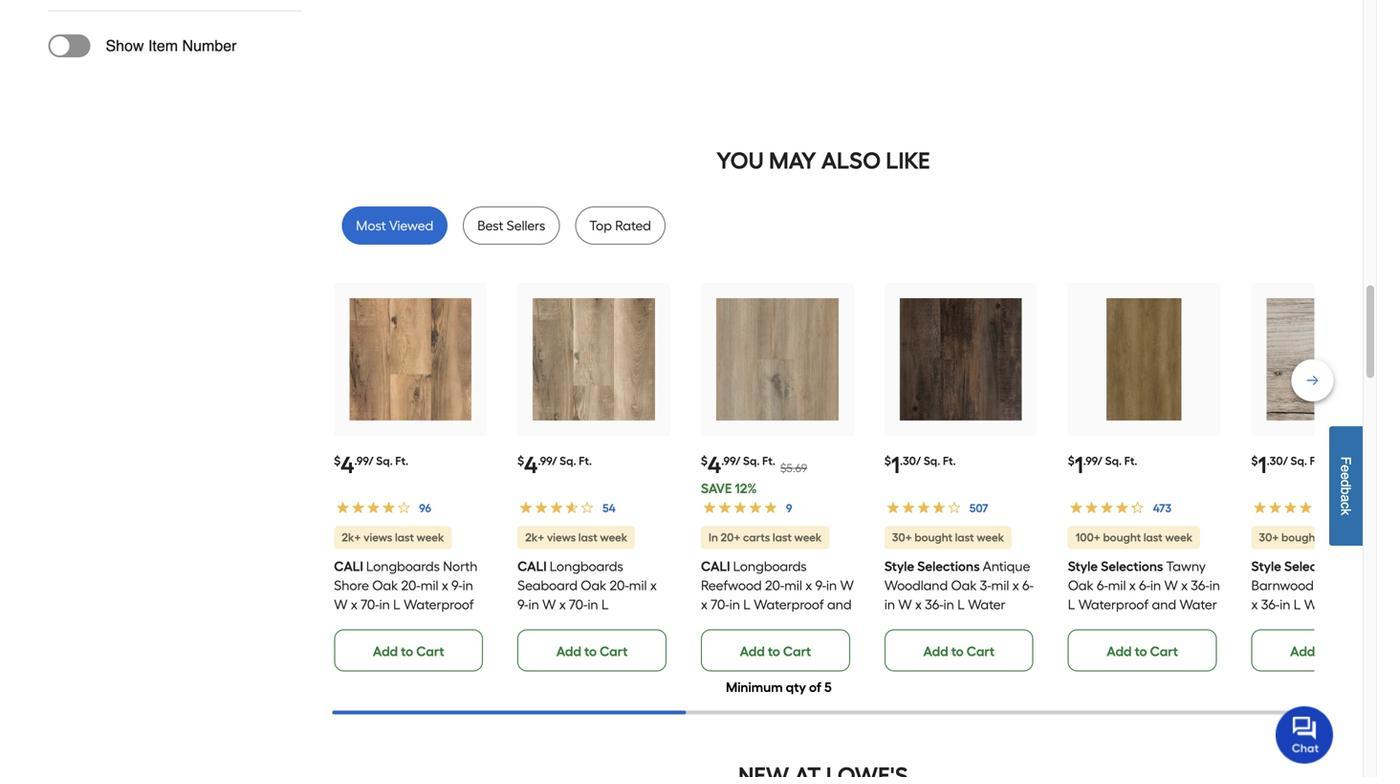 Task type: vqa. For each thing, say whether or not it's contained in the screenshot.


Task type: locate. For each thing, give the bounding box(es) containing it.
12%
[[735, 481, 757, 497]]

2 horizontal spatial 20-
[[765, 578, 785, 594]]

9- inside longboards seaboard oak 20-mil x 9-in w x 70-in l waterproof and water resistant interlocking luxury vinyl plank flooring (26.62-sq ft/ carton)
[[518, 597, 529, 613]]

0 horizontal spatial style selections
[[885, 559, 980, 575]]

mil down in 20+ carts last week
[[785, 578, 802, 594]]

cali longboards seaboard oak 20-mil x 9-in w x 70-in l waterproof and water resistant interlocking luxury vinyl plank flooring (26.62-sq ft/ carton) image
[[533, 299, 655, 421]]

style selections tawny oak 6-mil x 6-in w x 36-in l waterproof and water resistant interlocking luxury vinyl plank flooring (22.17-sq ft/ carton) image
[[1083, 299, 1206, 421]]

5 mil from the left
[[1108, 578, 1126, 594]]

cali longboards north shore oak 20-mil x 9-in w x 70-in l waterproof and water resistant interlocking luxury vinyl plank flooring (26.62-sq ft/ carton) image
[[349, 299, 472, 421]]

carton) inside 'longboards reefwood 20-mil x 9-in w x 70-in l waterproof and water resistant interlocking luxury vinyl plank flooring (26.62-sq ft/ carton)'
[[719, 673, 766, 690]]

$ for longboards seaboard oak 20-mil x 9-in w x 70-in l waterproof and water resistant interlocking luxury vinyl plank flooring (26.62-sq ft/ carton)
[[518, 454, 524, 468]]

style down the 100+ at the bottom right
[[1068, 559, 1098, 575]]

4 ft. from the left
[[943, 454, 956, 468]]

3- for oak
[[980, 578, 992, 594]]

3- inside style selections barnwood 3-mil x 6-in
[[1317, 578, 1329, 594]]

6 mil from the left
[[1329, 578, 1347, 594]]

1 horizontal spatial selections
[[1101, 559, 1164, 575]]

4 sq. from the left
[[924, 454, 941, 468]]

longboards inside 'longboards reefwood 20-mil x 9-in w x 70-in l waterproof and water resistant interlocking luxury vinyl plank flooring (26.62-sq ft/ carton)'
[[733, 559, 807, 575]]

2 2k+ from the left
[[525, 531, 545, 545]]

you may also like
[[717, 147, 930, 175]]

longboards down in 20+ carts last week
[[733, 559, 807, 575]]

last
[[395, 531, 414, 545], [579, 531, 598, 545], [773, 531, 792, 545], [955, 531, 974, 545], [1144, 531, 1163, 545]]

sq. for tawny oak 6-mil x 6-in w x 36-in l waterproof and water resistant interlocking luxury vinyl plank flooring (22.17-sq ft/ carton)
[[1105, 454, 1122, 468]]

2 4 from the left
[[524, 452, 538, 479]]

chat invite button image
[[1276, 706, 1334, 764]]

bought for 6-
[[1103, 531, 1141, 545]]

6-
[[1023, 578, 1034, 594], [1097, 578, 1108, 594], [1139, 578, 1151, 594], [1360, 578, 1371, 594]]

0 horizontal spatial 9-
[[452, 578, 463, 594]]

20-
[[401, 578, 421, 594], [610, 578, 629, 594], [765, 578, 785, 594]]

carts
[[743, 531, 770, 545]]

week
[[417, 531, 444, 545], [600, 531, 628, 545], [794, 531, 822, 545], [977, 531, 1004, 545], [1165, 531, 1193, 545]]

$ 1 .30/ sq. ft. up 30+
[[885, 452, 956, 479]]

0 horizontal spatial $ 1 .30/ sq. ft.
[[885, 452, 956, 479]]

.30/ up 30+
[[900, 454, 921, 468]]

longboards inside longboards seaboard oak 20-mil x 9-in w x 70-in l waterproof and water resistant interlocking luxury vinyl plank flooring (26.62-sq ft/ carton)
[[550, 559, 623, 575]]

3 add to cart from the left
[[740, 644, 811, 660]]

interlocking
[[1126, 616, 1196, 632], [334, 635, 404, 651], [576, 635, 646, 651], [701, 635, 772, 651]]

70- down shore
[[361, 597, 379, 613]]

w down tawny
[[1165, 578, 1178, 594]]

4 week from the left
[[977, 531, 1004, 545]]

carton) inside longboards north shore oak 20-mil x 9-in w x 70-in l waterproof and water resistant interlocking luxury vinyl plank flooring (26.62-sq ft/ carton)
[[352, 673, 399, 690]]

9-
[[452, 578, 463, 594], [816, 578, 827, 594], [518, 597, 529, 613]]

most
[[356, 218, 386, 234]]

4 mil from the left
[[992, 578, 1009, 594]]

2 70- from the left
[[569, 597, 588, 613]]

3 longboards from the left
[[733, 559, 807, 575]]

5 cart from the left
[[1150, 644, 1178, 660]]

resistant up (22.17-
[[1068, 616, 1123, 632]]

3-
[[980, 578, 992, 594], [1317, 578, 1329, 594]]

0 horizontal spatial selections
[[918, 559, 980, 575]]

0 horizontal spatial longboards
[[366, 559, 440, 575]]

70- down seaboard
[[569, 597, 588, 613]]

w down shore
[[334, 597, 348, 613]]

vinyl inside tawny oak 6-mil x 6-in w x 36-in l waterproof and water resistant interlocking luxury vinyl plank flooring (22.17-sq ft/ carton)
[[1112, 635, 1140, 651]]

5 add to cart link from the left
[[1068, 630, 1217, 672]]

2 1 list item from the left
[[1068, 283, 1221, 690]]

2 longboards from the left
[[550, 559, 623, 575]]

you
[[717, 147, 764, 175]]

5 ft. from the left
[[1125, 454, 1138, 468]]

number
[[182, 37, 237, 55]]

stick
[[999, 616, 1027, 632]]

1 horizontal spatial longboards
[[550, 559, 623, 575]]

2 $ from the left
[[518, 454, 524, 468]]

2 horizontal spatial (26.62-
[[790, 654, 829, 671]]

1 horizontal spatial (26.62-
[[570, 673, 609, 690]]

1
[[891, 452, 900, 479], [1075, 452, 1084, 479], [1258, 452, 1267, 479]]

0 horizontal spatial 2k+ views last week
[[342, 531, 444, 545]]

0 horizontal spatial (26.62-
[[423, 654, 462, 671]]

carton) inside longboards seaboard oak 20-mil x 9-in w x 70-in l waterproof and water resistant interlocking luxury vinyl plank flooring (26.62-sq ft/ carton)
[[518, 693, 565, 709]]

f
[[1339, 457, 1354, 465]]

l
[[393, 597, 401, 613], [602, 597, 609, 613], [743, 597, 751, 613], [958, 597, 965, 613], [1068, 597, 1075, 613]]

1 horizontal spatial $ 4 .99/ sq. ft.
[[518, 452, 592, 479]]

style selections antique woodland oak 3-mil x 6-in w x 36-in l water resistant peel and stick luxury vinyl plank flooring (1.5-sq ft/ piece) image
[[900, 299, 1022, 421]]

tawny oak 6-mil x 6-in w x 36-in l waterproof and water resistant interlocking luxury vinyl plank flooring (22.17-sq ft/ carton)
[[1068, 559, 1220, 690]]

vinyl down seaboard
[[561, 654, 589, 671]]

to
[[401, 644, 413, 660], [584, 644, 597, 660], [768, 644, 780, 660], [951, 644, 964, 660], [1135, 644, 1147, 660]]

3 1 from the left
[[1258, 452, 1267, 479]]

36- inside antique woodland oak 3-mil x 6- in w x 36-in l water resistant peel and stick luxury vinyl plank flooring (1.5-sq ft/ piece)
[[925, 597, 944, 613]]

1 .30/ from the left
[[900, 454, 921, 468]]

2 bought from the left
[[1103, 531, 1141, 545]]

3 $ from the left
[[701, 454, 708, 468]]

0 horizontal spatial 36-
[[925, 597, 944, 613]]

style up barnwood
[[1252, 559, 1282, 575]]

5 to from the left
[[1135, 644, 1147, 660]]

longboards up seaboard
[[550, 559, 623, 575]]

1 horizontal spatial 2k+
[[525, 531, 545, 545]]

1 2k+ views last week from the left
[[342, 531, 444, 545]]

$ for tawny oak 6-mil x 6-in w x 36-in l waterproof and water resistant interlocking luxury vinyl plank flooring (22.17-sq ft/ carton)
[[1068, 454, 1075, 468]]

in
[[463, 578, 473, 594], [826, 578, 837, 594], [1151, 578, 1161, 594], [1210, 578, 1220, 594], [1371, 578, 1377, 594], [379, 597, 390, 613], [529, 597, 539, 613], [588, 597, 598, 613], [730, 597, 740, 613], [885, 597, 895, 613], [944, 597, 954, 613]]

flooring
[[371, 654, 420, 671], [738, 654, 787, 671], [885, 654, 933, 671], [1068, 654, 1117, 671], [518, 673, 566, 690]]

$ for antique woodland oak 3-mil x 6- in w x 36-in l water resistant peel and stick luxury vinyl plank flooring (1.5-sq ft/ piece)
[[885, 454, 891, 468]]

2 horizontal spatial style
[[1252, 559, 1282, 575]]

x right barnwood
[[1350, 578, 1356, 594]]

views up seaboard
[[547, 531, 576, 545]]

2k+ views last week up seaboard
[[525, 531, 628, 545]]

2 style from the left
[[1068, 559, 1098, 575]]

1 1 list item from the left
[[885, 283, 1038, 672]]

0 horizontal spatial 1
[[891, 452, 900, 479]]

2k+
[[342, 531, 361, 545], [525, 531, 545, 545]]

4 l from the left
[[958, 597, 965, 613]]

3 week from the left
[[794, 531, 822, 545]]

3 to from the left
[[768, 644, 780, 660]]

4 6- from the left
[[1360, 578, 1371, 594]]

(26.62- inside 'longboards reefwood 20-mil x 9-in w x 70-in l waterproof and water resistant interlocking luxury vinyl plank flooring (26.62-sq ft/ carton)'
[[790, 654, 829, 671]]

4 .99/ from the left
[[1084, 454, 1103, 468]]

5 $ from the left
[[1068, 454, 1075, 468]]

1 week from the left
[[417, 531, 444, 545]]

36- down woodland
[[925, 597, 944, 613]]

cali
[[334, 559, 363, 575], [518, 559, 547, 575], [701, 559, 730, 575]]

reefwood
[[701, 578, 762, 594]]

$ 1 .30/ sq. ft. left f
[[1252, 452, 1323, 479]]

2 cali from the left
[[518, 559, 547, 575]]

ft. for tawny oak 6-mil x 6-in w x 36-in l waterproof and water resistant interlocking luxury vinyl plank flooring (22.17-sq ft/ carton)
[[1125, 454, 1138, 468]]

3 4 from the left
[[708, 452, 721, 479]]

style selections down '100+ bought last week'
[[1068, 559, 1164, 575]]

vinyl up (1.5-
[[928, 635, 956, 651]]

mil inside longboards seaboard oak 20-mil x 9-in w x 70-in l waterproof and water resistant interlocking luxury vinyl plank flooring (26.62-sq ft/ carton)
[[629, 578, 647, 594]]

1 last from the left
[[395, 531, 414, 545]]

mil
[[421, 578, 439, 594], [629, 578, 647, 594], [785, 578, 802, 594], [992, 578, 1009, 594], [1108, 578, 1126, 594], [1329, 578, 1347, 594]]

bought right 30+
[[915, 531, 953, 545]]

resistant inside longboards north shore oak 20-mil x 9-in w x 70-in l waterproof and water resistant interlocking luxury vinyl plank flooring (26.62-sq ft/ carton)
[[403, 616, 457, 632]]

add to cart for antique woodland oak 3-mil x 6- in w x 36-in l water resistant peel and stick luxury vinyl plank flooring (1.5-sq ft/ piece)
[[923, 644, 995, 660]]

in inside style selections barnwood 3-mil x 6-in
[[1371, 578, 1377, 594]]

$ 4 .99/ sq. ft. for longboards north shore oak 20-mil x 9-in w x 70-in l waterproof and water resistant interlocking luxury vinyl plank flooring (26.62-sq ft/ carton)
[[334, 452, 409, 479]]

waterproof down north
[[404, 597, 474, 613]]

to for tawny oak 6-mil x 6-in w x 36-in l waterproof and water resistant interlocking luxury vinyl plank flooring (22.17-sq ft/ carton)
[[1135, 644, 1147, 660]]

2 2k+ views last week from the left
[[525, 531, 628, 545]]

cart for tawny oak 6-mil x 6-in w x 36-in l waterproof and water resistant interlocking luxury vinyl plank flooring (22.17-sq ft/ carton)
[[1150, 644, 1178, 660]]

style for woodland
[[885, 559, 915, 575]]

20- inside 'longboards reefwood 20-mil x 9-in w x 70-in l waterproof and water resistant interlocking luxury vinyl plank flooring (26.62-sq ft/ carton)'
[[765, 578, 785, 594]]

.99/ for longboards north shore oak 20-mil x 9-in w x 70-in l waterproof and water resistant interlocking luxury vinyl plank flooring (26.62-sq ft/ carton)
[[354, 454, 374, 468]]

rated
[[615, 218, 651, 234]]

sq inside longboards north shore oak 20-mil x 9-in w x 70-in l waterproof and water resistant interlocking luxury vinyl plank flooring (26.62-sq ft/ carton)
[[462, 654, 477, 671]]

x
[[442, 578, 448, 594], [650, 578, 657, 594], [806, 578, 812, 594], [1013, 578, 1019, 594], [1129, 578, 1136, 594], [1181, 578, 1188, 594], [1350, 578, 1356, 594], [351, 597, 358, 613], [559, 597, 566, 613], [701, 597, 708, 613], [915, 597, 922, 613]]

views up shore
[[364, 531, 392, 545]]

plank inside tawny oak 6-mil x 6-in w x 36-in l waterproof and water resistant interlocking luxury vinyl plank flooring (22.17-sq ft/ carton)
[[1143, 635, 1177, 651]]

add for longboards seaboard oak 20-mil x 9-in w x 70-in l waterproof and water resistant interlocking luxury vinyl plank flooring (26.62-sq ft/ carton)
[[556, 644, 582, 660]]

piece)
[[996, 654, 1032, 671]]

2 oak from the left
[[581, 578, 607, 594]]

$
[[334, 454, 341, 468], [518, 454, 524, 468], [701, 454, 708, 468], [885, 454, 891, 468], [1068, 454, 1075, 468], [1252, 454, 1258, 468]]

0 horizontal spatial 2k+
[[342, 531, 361, 545]]

1 list item
[[885, 283, 1038, 672], [1068, 283, 1221, 690], [1252, 283, 1377, 672]]

2k+ up shore
[[342, 531, 361, 545]]

1 4 from the left
[[341, 452, 354, 479]]

and
[[827, 597, 852, 613], [1152, 597, 1177, 613], [334, 616, 359, 632], [591, 616, 616, 632], [971, 616, 995, 632]]

2 horizontal spatial cali
[[701, 559, 730, 575]]

vinyl up 5
[[818, 635, 846, 651]]

cart for longboards north shore oak 20-mil x 9-in w x 70-in l waterproof and water resistant interlocking luxury vinyl plank flooring (26.62-sq ft/ carton)
[[416, 644, 444, 660]]

to for antique woodland oak 3-mil x 6- in w x 36-in l water resistant peel and stick luxury vinyl plank flooring (1.5-sq ft/ piece)
[[951, 644, 964, 660]]

1 horizontal spatial 36-
[[1191, 578, 1210, 594]]

w down woodland
[[899, 597, 912, 613]]

seaboard
[[518, 578, 578, 594]]

.99/
[[354, 454, 374, 468], [538, 454, 557, 468], [721, 454, 741, 468], [1084, 454, 1103, 468]]

add to cart for longboards north shore oak 20-mil x 9-in w x 70-in l waterproof and water resistant interlocking luxury vinyl plank flooring (26.62-sq ft/ carton)
[[373, 644, 444, 660]]

1 2k+ from the left
[[342, 531, 361, 545]]

1 horizontal spatial views
[[547, 531, 576, 545]]

1 .99/ from the left
[[354, 454, 374, 468]]

$ 4 .99/ sq. ft.
[[334, 452, 409, 479], [518, 452, 592, 479]]

ft. inside the $ 1 .99/ sq. ft.
[[1125, 454, 1138, 468]]

add to cart link for tawny oak 6-mil x 6-in w x 36-in l waterproof and water resistant interlocking luxury vinyl plank flooring (22.17-sq ft/ carton)
[[1068, 630, 1217, 672]]

1 4 list item from the left
[[334, 283, 487, 690]]

in
[[709, 531, 718, 545]]

w
[[840, 578, 854, 594], [1165, 578, 1178, 594], [334, 597, 348, 613], [542, 597, 556, 613], [899, 597, 912, 613]]

add to cart for tawny oak 6-mil x 6-in w x 36-in l waterproof and water resistant interlocking luxury vinyl plank flooring (22.17-sq ft/ carton)
[[1107, 644, 1178, 660]]

e
[[1339, 465, 1354, 472], [1339, 472, 1354, 480]]

l inside tawny oak 6-mil x 6-in w x 36-in l waterproof and water resistant interlocking luxury vinyl plank flooring (22.17-sq ft/ carton)
[[1068, 597, 1075, 613]]

2 3- from the left
[[1317, 578, 1329, 594]]

show
[[106, 37, 144, 55]]

style selections up woodland
[[885, 559, 980, 575]]

70- inside longboards north shore oak 20-mil x 9-in w x 70-in l waterproof and water resistant interlocking luxury vinyl plank flooring (26.62-sq ft/ carton)
[[361, 597, 379, 613]]

add to cart
[[373, 644, 444, 660], [556, 644, 628, 660], [740, 644, 811, 660], [923, 644, 995, 660], [1107, 644, 1178, 660]]

2 horizontal spatial 1
[[1258, 452, 1267, 479]]

1 1 from the left
[[891, 452, 900, 479]]

1 add to cart from the left
[[373, 644, 444, 660]]

1 vertical spatial 36-
[[925, 597, 944, 613]]

1 $ from the left
[[334, 454, 341, 468]]

resistant
[[403, 616, 457, 632], [742, 616, 797, 632], [885, 616, 939, 632], [1068, 616, 1123, 632], [518, 635, 572, 651]]

4 add to cart from the left
[[923, 644, 995, 660]]

1 horizontal spatial style selections
[[1068, 559, 1164, 575]]

6- down antique
[[1023, 578, 1034, 594]]

x down north
[[442, 578, 448, 594]]

1 for tawny oak 6-mil x 6-in w x 36-in l waterproof and water resistant interlocking luxury vinyl plank flooring (22.17-sq ft/ carton)
[[1075, 452, 1084, 479]]

x inside style selections barnwood 3-mil x 6-in
[[1350, 578, 1356, 594]]

6- right barnwood
[[1360, 578, 1371, 594]]

5
[[825, 680, 832, 696]]

cali up seaboard
[[518, 559, 547, 575]]

resistant down north
[[403, 616, 457, 632]]

resistant down woodland
[[885, 616, 939, 632]]

5 l from the left
[[1068, 597, 1075, 613]]

longboards for 20-
[[550, 559, 623, 575]]

ft. for antique woodland oak 3-mil x 6- in w x 36-in l water resistant peel and stick luxury vinyl plank flooring (1.5-sq ft/ piece)
[[943, 454, 956, 468]]

20- right shore
[[401, 578, 421, 594]]

x down '100+ bought last week'
[[1129, 578, 1136, 594]]

.99/ inside the $ 1 .99/ sq. ft.
[[1084, 454, 1103, 468]]

1 horizontal spatial style
[[1068, 559, 1098, 575]]

9- down in 20+ carts last week
[[816, 578, 827, 594]]

2 mil from the left
[[629, 578, 647, 594]]

selections down '100+ bought last week'
[[1101, 559, 1164, 575]]

last for woodland
[[955, 531, 974, 545]]

2 horizontal spatial 4
[[708, 452, 721, 479]]

x down shore
[[351, 597, 358, 613]]

0 horizontal spatial 3-
[[980, 578, 992, 594]]

36- down tawny
[[1191, 578, 1210, 594]]

2 horizontal spatial 70-
[[711, 597, 730, 613]]

1 horizontal spatial $ 1 .30/ sq. ft.
[[1252, 452, 1323, 479]]

70- down reefwood at the right of the page
[[711, 597, 730, 613]]

3 sq. from the left
[[743, 454, 760, 468]]

resistant inside 'longboards reefwood 20-mil x 9-in w x 70-in l waterproof and water resistant interlocking luxury vinyl plank flooring (26.62-sq ft/ carton)'
[[742, 616, 797, 632]]

0 horizontal spatial 20-
[[401, 578, 421, 594]]

9- down seaboard
[[518, 597, 529, 613]]

2 last from the left
[[579, 531, 598, 545]]

0 vertical spatial 36-
[[1191, 578, 1210, 594]]

9- down north
[[452, 578, 463, 594]]

4 to from the left
[[951, 644, 964, 660]]

style selections
[[885, 559, 980, 575], [1068, 559, 1164, 575]]

bought
[[915, 531, 953, 545], [1103, 531, 1141, 545]]

selections down 30+ bought last week
[[918, 559, 980, 575]]

1 horizontal spatial 9-
[[518, 597, 529, 613]]

x down woodland
[[915, 597, 922, 613]]

vinyl up (22.17-
[[1112, 635, 1140, 651]]

3- inside antique woodland oak 3-mil x 6- in w x 36-in l water resistant peel and stick luxury vinyl plank flooring (1.5-sq ft/ piece)
[[980, 578, 992, 594]]

interlocking down shore
[[334, 635, 404, 651]]

2 20- from the left
[[610, 578, 629, 594]]

selections up barnwood
[[1285, 559, 1347, 575]]

3 l from the left
[[743, 597, 751, 613]]

1 $ 1 .30/ sq. ft. from the left
[[885, 452, 956, 479]]

1 oak from the left
[[372, 578, 398, 594]]

100+
[[1076, 531, 1101, 545]]

1 horizontal spatial .30/
[[1267, 454, 1288, 468]]

1 horizontal spatial 1
[[1075, 452, 1084, 479]]

1 horizontal spatial 4 list item
[[518, 283, 671, 709]]

mil down '100+ bought last week'
[[1108, 578, 1126, 594]]

interlocking down seaboard
[[576, 635, 646, 651]]

1 horizontal spatial cali
[[518, 559, 547, 575]]

2 $ 1 .30/ sq. ft. from the left
[[1252, 452, 1323, 479]]

1 views from the left
[[364, 531, 392, 545]]

$ 1 .30/ sq. ft. for antique woodland oak 3-mil x 6- in w x 36-in l water resistant peel and stick luxury vinyl plank flooring (1.5-sq ft/ piece)
[[885, 452, 956, 479]]

item
[[148, 37, 178, 55]]

0 horizontal spatial bought
[[915, 531, 953, 545]]

3 .99/ from the left
[[721, 454, 741, 468]]

w left woodland
[[840, 578, 854, 594]]

plank inside longboards north shore oak 20-mil x 9-in w x 70-in l waterproof and water resistant interlocking luxury vinyl plank flooring (26.62-sq ft/ carton)
[[334, 654, 368, 671]]

1 horizontal spatial 1 list item
[[1068, 283, 1221, 690]]

2k+ views last week
[[342, 531, 444, 545], [525, 531, 628, 545]]

2k+ views last week for oak
[[525, 531, 628, 545]]

1 horizontal spatial bought
[[1103, 531, 1141, 545]]

oak inside tawny oak 6-mil x 6-in w x 36-in l waterproof and water resistant interlocking luxury vinyl plank flooring (22.17-sq ft/ carton)
[[1068, 578, 1094, 594]]

show item number
[[106, 37, 237, 55]]

5 sq. from the left
[[1105, 454, 1122, 468]]

oak inside longboards seaboard oak 20-mil x 9-in w x 70-in l waterproof and water resistant interlocking luxury vinyl plank flooring (26.62-sq ft/ carton)
[[581, 578, 607, 594]]

ft/
[[978, 654, 992, 671], [1173, 654, 1188, 671], [334, 673, 349, 690], [627, 673, 641, 690], [701, 673, 716, 690]]

3 70- from the left
[[711, 597, 730, 613]]

carton) inside tawny oak 6-mil x 6-in w x 36-in l waterproof and water resistant interlocking luxury vinyl plank flooring (22.17-sq ft/ carton)
[[1068, 673, 1115, 690]]

x down in 20+ carts last week
[[806, 578, 812, 594]]

4 cart from the left
[[967, 644, 995, 660]]

0 horizontal spatial cali
[[334, 559, 363, 575]]

2 $ 4 .99/ sq. ft. from the left
[[518, 452, 592, 479]]

0 horizontal spatial views
[[364, 531, 392, 545]]

sq. inside the $ 1 .99/ sq. ft.
[[1105, 454, 1122, 468]]

1 selections from the left
[[918, 559, 980, 575]]

mil right barnwood
[[1329, 578, 1347, 594]]

and inside antique woodland oak 3-mil x 6- in w x 36-in l water resistant peel and stick luxury vinyl plank flooring (1.5-sq ft/ piece)
[[971, 616, 995, 632]]

longboards
[[366, 559, 440, 575], [550, 559, 623, 575], [733, 559, 807, 575]]

2 6- from the left
[[1097, 578, 1108, 594]]

.30/ left f
[[1267, 454, 1288, 468]]

oak up peel
[[951, 578, 977, 594]]

d
[[1339, 480, 1354, 487]]

0 horizontal spatial style
[[885, 559, 915, 575]]

2 views from the left
[[547, 531, 576, 545]]

2k+ for longboards north shore oak 20-mil x 9-in w x 70-in l waterproof and water resistant interlocking luxury vinyl plank flooring (26.62-sq ft/ carton)
[[342, 531, 361, 545]]

2 horizontal spatial 9-
[[816, 578, 827, 594]]

1 longboards from the left
[[366, 559, 440, 575]]

0 horizontal spatial 4
[[341, 452, 354, 479]]

cali up reefwood at the right of the page
[[701, 559, 730, 575]]

w down seaboard
[[542, 597, 556, 613]]

style up woodland
[[885, 559, 915, 575]]

views
[[364, 531, 392, 545], [547, 531, 576, 545]]

1 horizontal spatial 20-
[[610, 578, 629, 594]]

6- down '100+ bought last week'
[[1139, 578, 1151, 594]]

.30/
[[900, 454, 921, 468], [1267, 454, 1288, 468]]

mil right shore
[[421, 578, 439, 594]]

$ 1 .30/ sq. ft. for barnwood 3-mil x 6-in
[[1252, 452, 1323, 479]]

1 bought from the left
[[915, 531, 953, 545]]

20- right reefwood at the right of the page
[[765, 578, 785, 594]]

2 1 from the left
[[1075, 452, 1084, 479]]

20- inside longboards north shore oak 20-mil x 9-in w x 70-in l waterproof and water resistant interlocking luxury vinyl plank flooring (26.62-sq ft/ carton)
[[401, 578, 421, 594]]

4 $ from the left
[[885, 454, 891, 468]]

vinyl down north
[[451, 635, 479, 651]]

f e e d b a c k
[[1339, 457, 1354, 516]]

interlocking up minimum
[[701, 635, 772, 651]]

flooring inside longboards seaboard oak 20-mil x 9-in w x 70-in l waterproof and water resistant interlocking luxury vinyl plank flooring (26.62-sq ft/ carton)
[[518, 673, 566, 690]]

add to cart link for antique woodland oak 3-mil x 6- in w x 36-in l water resistant peel and stick luxury vinyl plank flooring (1.5-sq ft/ piece)
[[885, 630, 1034, 672]]

1 mil from the left
[[421, 578, 439, 594]]

interlocking up (22.17-
[[1126, 616, 1196, 632]]

0 horizontal spatial 1 list item
[[885, 283, 1038, 672]]

4 list item
[[334, 283, 487, 690], [518, 283, 671, 709], [701, 283, 854, 696]]

$ 1 .30/ sq. ft.
[[885, 452, 956, 479], [1252, 452, 1323, 479]]

4 last from the left
[[955, 531, 974, 545]]

waterproof down reefwood at the right of the page
[[754, 597, 824, 613]]

2 horizontal spatial 1 list item
[[1252, 283, 1377, 672]]

vinyl inside antique woodland oak 3-mil x 6- in w x 36-in l water resistant peel and stick luxury vinyl plank flooring (1.5-sq ft/ piece)
[[928, 635, 956, 651]]

best sellers
[[477, 218, 545, 234]]

5 week from the left
[[1165, 531, 1193, 545]]

cali up shore
[[334, 559, 363, 575]]

water
[[968, 597, 1006, 613], [1180, 597, 1218, 613], [362, 616, 399, 632], [619, 616, 656, 632], [701, 616, 739, 632]]

3- down antique
[[980, 578, 992, 594]]

36-
[[1191, 578, 1210, 594], [925, 597, 944, 613]]

to for longboards seaboard oak 20-mil x 9-in w x 70-in l waterproof and water resistant interlocking luxury vinyl plank flooring (26.62-sq ft/ carton)
[[584, 644, 597, 660]]

2 l from the left
[[602, 597, 609, 613]]

2 style selections from the left
[[1068, 559, 1164, 575]]

5 add to cart from the left
[[1107, 644, 1178, 660]]

2 sq. from the left
[[560, 454, 576, 468]]

e up b
[[1339, 472, 1354, 480]]

x down seaboard
[[559, 597, 566, 613]]

sq
[[462, 654, 477, 671], [829, 654, 844, 671], [960, 654, 974, 671], [1156, 654, 1170, 671], [609, 673, 623, 690]]

2 add from the left
[[556, 644, 582, 660]]

oak right shore
[[372, 578, 398, 594]]

waterproof down seaboard
[[518, 616, 588, 632]]

2 horizontal spatial selections
[[1285, 559, 1347, 575]]

l inside longboards seaboard oak 20-mil x 9-in w x 70-in l waterproof and water resistant interlocking luxury vinyl plank flooring (26.62-sq ft/ carton)
[[602, 597, 609, 613]]

3 20- from the left
[[765, 578, 785, 594]]

0 horizontal spatial $ 4 .99/ sq. ft.
[[334, 452, 409, 479]]

0 horizontal spatial 4 list item
[[334, 283, 487, 690]]

waterproof
[[404, 597, 474, 613], [754, 597, 824, 613], [1079, 597, 1149, 613], [518, 616, 588, 632]]

sq. inside $ 4 .99/ sq. ft. $5.69 save 12%
[[743, 454, 760, 468]]

flooring inside tawny oak 6-mil x 6-in w x 36-in l waterproof and water resistant interlocking luxury vinyl plank flooring (22.17-sq ft/ carton)
[[1068, 654, 1117, 671]]

1 20- from the left
[[401, 578, 421, 594]]

longboards seaboard oak 20-mil x 9-in w x 70-in l waterproof and water resistant interlocking luxury vinyl plank flooring (26.62-sq ft/ carton)
[[518, 559, 657, 709]]

waterproof up (22.17-
[[1079, 597, 1149, 613]]

mil inside antique woodland oak 3-mil x 6- in w x 36-in l water resistant peel and stick luxury vinyl plank flooring (1.5-sq ft/ piece)
[[992, 578, 1009, 594]]

bought right the 100+ at the bottom right
[[1103, 531, 1141, 545]]

1 horizontal spatial 4
[[524, 452, 538, 479]]

and inside longboards seaboard oak 20-mil x 9-in w x 70-in l waterproof and water resistant interlocking luxury vinyl plank flooring (26.62-sq ft/ carton)
[[591, 616, 616, 632]]

shore
[[334, 578, 369, 594]]

ft. inside $ 4 .99/ sq. ft. $5.69 save 12%
[[762, 454, 776, 468]]

1 style from the left
[[885, 559, 915, 575]]

0 horizontal spatial .30/
[[900, 454, 921, 468]]

resistant down seaboard
[[518, 635, 572, 651]]

flooring inside antique woodland oak 3-mil x 6- in w x 36-in l water resistant peel and stick luxury vinyl plank flooring (1.5-sq ft/ piece)
[[885, 654, 933, 671]]

2k+ up seaboard
[[525, 531, 545, 545]]

style
[[885, 559, 915, 575], [1068, 559, 1098, 575], [1252, 559, 1282, 575]]

resistant down reefwood at the right of the page
[[742, 616, 797, 632]]

save
[[701, 481, 732, 497]]

3 cali from the left
[[701, 559, 730, 575]]

1 up 30+
[[891, 452, 900, 479]]

mil right seaboard
[[629, 578, 647, 594]]

sq. for antique woodland oak 3-mil x 6- in w x 36-in l water resistant peel and stick luxury vinyl plank flooring (1.5-sq ft/ piece)
[[924, 454, 941, 468]]

1 add from the left
[[373, 644, 398, 660]]

water inside longboards north shore oak 20-mil x 9-in w x 70-in l waterproof and water resistant interlocking luxury vinyl plank flooring (26.62-sq ft/ carton)
[[362, 616, 399, 632]]

views for oak
[[547, 531, 576, 545]]

longboards for mil
[[733, 559, 807, 575]]

top rated
[[589, 218, 651, 234]]

interlocking inside 'longboards reefwood 20-mil x 9-in w x 70-in l waterproof and water resistant interlocking luxury vinyl plank flooring (26.62-sq ft/ carton)'
[[701, 635, 772, 651]]

(26.62-
[[423, 654, 462, 671], [790, 654, 829, 671], [570, 673, 609, 690]]

and inside 'longboards reefwood 20-mil x 9-in w x 70-in l waterproof and water resistant interlocking luxury vinyl plank flooring (26.62-sq ft/ carton)'
[[827, 597, 852, 613]]

add to cart link
[[334, 630, 483, 672], [518, 630, 667, 672], [701, 630, 850, 672], [885, 630, 1034, 672], [1068, 630, 1217, 672]]

mil down antique
[[992, 578, 1009, 594]]

3 selections from the left
[[1285, 559, 1347, 575]]

2 .99/ from the left
[[538, 454, 557, 468]]

5 last from the left
[[1144, 531, 1163, 545]]

3- right barnwood
[[1317, 578, 1329, 594]]

(26.62- inside longboards seaboard oak 20-mil x 9-in w x 70-in l waterproof and water resistant interlocking luxury vinyl plank flooring (26.62-sq ft/ carton)
[[570, 673, 609, 690]]

ft/ inside antique woodland oak 3-mil x 6- in w x 36-in l water resistant peel and stick luxury vinyl plank flooring (1.5-sq ft/ piece)
[[978, 654, 992, 671]]

1 horizontal spatial 2k+ views last week
[[525, 531, 628, 545]]

1 horizontal spatial 3-
[[1317, 578, 1329, 594]]

oak inside antique woodland oak 3-mil x 6- in w x 36-in l water resistant peel and stick luxury vinyl plank flooring (1.5-sq ft/ piece)
[[951, 578, 977, 594]]

1 l from the left
[[393, 597, 401, 613]]

oak right seaboard
[[581, 578, 607, 594]]

4 for longboards seaboard oak 20-mil x 9-in w x 70-in l waterproof and water resistant interlocking luxury vinyl plank flooring (26.62-sq ft/ carton)
[[524, 452, 538, 479]]

may
[[769, 147, 816, 175]]

a
[[1339, 495, 1354, 502]]

oak down the 100+ at the bottom right
[[1068, 578, 1094, 594]]

interlocking inside longboards north shore oak 20-mil x 9-in w x 70-in l waterproof and water resistant interlocking luxury vinyl plank flooring (26.62-sq ft/ carton)
[[334, 635, 404, 651]]

2k+ views last week up shore
[[342, 531, 444, 545]]

2 horizontal spatial 4 list item
[[701, 283, 854, 696]]

2 selections from the left
[[1101, 559, 1164, 575]]

plank
[[960, 635, 993, 651], [1143, 635, 1177, 651], [334, 654, 368, 671], [593, 654, 626, 671], [701, 654, 735, 671]]

ft/ inside 'longboards reefwood 20-mil x 9-in w x 70-in l waterproof and water resistant interlocking luxury vinyl plank flooring (26.62-sq ft/ carton)'
[[701, 673, 716, 690]]

selections
[[918, 559, 980, 575], [1101, 559, 1164, 575], [1285, 559, 1347, 575]]

9- inside longboards north shore oak 20-mil x 9-in w x 70-in l waterproof and water resistant interlocking luxury vinyl plank flooring (26.62-sq ft/ carton)
[[452, 578, 463, 594]]

longboards up shore
[[366, 559, 440, 575]]

$5.69
[[780, 461, 807, 475]]

cali longboards reefwood 20-mil x 9-in w x 70-in l waterproof and water resistant interlocking luxury vinyl plank flooring (26.62-sq ft/ carton) image
[[716, 299, 839, 421]]

2 cart from the left
[[600, 644, 628, 660]]

1 left f
[[1258, 452, 1267, 479]]

0 horizontal spatial 70-
[[361, 597, 379, 613]]

2 horizontal spatial longboards
[[733, 559, 807, 575]]

20- right seaboard
[[610, 578, 629, 594]]

cart
[[416, 644, 444, 660], [600, 644, 628, 660], [783, 644, 811, 660], [967, 644, 995, 660], [1150, 644, 1178, 660]]

3 ft. from the left
[[762, 454, 776, 468]]

e up d
[[1339, 465, 1354, 472]]

1 horizontal spatial 70-
[[569, 597, 588, 613]]

6- inside antique woodland oak 3-mil x 6- in w x 36-in l water resistant peel and stick luxury vinyl plank flooring (1.5-sq ft/ piece)
[[1023, 578, 1034, 594]]

selections for oak
[[918, 559, 980, 575]]

6- down the 100+ at the bottom right
[[1097, 578, 1108, 594]]

bought for oak
[[915, 531, 953, 545]]

sq.
[[376, 454, 393, 468], [560, 454, 576, 468], [743, 454, 760, 468], [924, 454, 941, 468], [1105, 454, 1122, 468], [1291, 454, 1308, 468]]

4
[[341, 452, 354, 479], [524, 452, 538, 479], [708, 452, 721, 479]]

1 up the 100+ at the bottom right
[[1075, 452, 1084, 479]]

mil inside tawny oak 6-mil x 6-in w x 36-in l waterproof and water resistant interlocking luxury vinyl plank flooring (22.17-sq ft/ carton)
[[1108, 578, 1126, 594]]

mil inside style selections barnwood 3-mil x 6-in
[[1329, 578, 1347, 594]]

4 add to cart link from the left
[[885, 630, 1034, 672]]



Task type: describe. For each thing, give the bounding box(es) containing it.
w inside antique woodland oak 3-mil x 6- in w x 36-in l water resistant peel and stick luxury vinyl plank flooring (1.5-sq ft/ piece)
[[899, 597, 912, 613]]

ft/ inside tawny oak 6-mil x 6-in w x 36-in l waterproof and water resistant interlocking luxury vinyl plank flooring (22.17-sq ft/ carton)
[[1173, 654, 1188, 671]]

style selections barnwood 3-mil x 6-in w x 36-in l water resistant peel and stick luxury vinyl plank flooring (1.5-sq ft/ piece) image
[[1267, 299, 1377, 421]]

(26.62- inside longboards north shore oak 20-mil x 9-in w x 70-in l waterproof and water resistant interlocking luxury vinyl plank flooring (26.62-sq ft/ carton)
[[423, 654, 462, 671]]

20+
[[721, 531, 741, 545]]

sq inside tawny oak 6-mil x 6-in w x 36-in l waterproof and water resistant interlocking luxury vinyl plank flooring (22.17-sq ft/ carton)
[[1156, 654, 1170, 671]]

2 e from the top
[[1339, 472, 1354, 480]]

.99/ inside $ 4 .99/ sq. ft. $5.69 save 12%
[[721, 454, 741, 468]]

plank inside longboards seaboard oak 20-mil x 9-in w x 70-in l waterproof and water resistant interlocking luxury vinyl plank flooring (26.62-sq ft/ carton)
[[593, 654, 626, 671]]

waterproof inside 'longboards reefwood 20-mil x 9-in w x 70-in l waterproof and water resistant interlocking luxury vinyl plank flooring (26.62-sq ft/ carton)'
[[754, 597, 824, 613]]

(1.5-
[[937, 654, 960, 671]]

100+ bought last week
[[1076, 531, 1193, 545]]

6- inside style selections barnwood 3-mil x 6-in
[[1360, 578, 1371, 594]]

top
[[589, 218, 612, 234]]

luxury inside longboards seaboard oak 20-mil x 9-in w x 70-in l waterproof and water resistant interlocking luxury vinyl plank flooring (26.62-sq ft/ carton)
[[518, 654, 558, 671]]

l inside 'longboards reefwood 20-mil x 9-in w x 70-in l waterproof and water resistant interlocking luxury vinyl plank flooring (26.62-sq ft/ carton)'
[[743, 597, 751, 613]]

plank inside 'longboards reefwood 20-mil x 9-in w x 70-in l waterproof and water resistant interlocking luxury vinyl plank flooring (26.62-sq ft/ carton)'
[[701, 654, 735, 671]]

north
[[443, 559, 478, 575]]

x down antique
[[1013, 578, 1019, 594]]

sq inside 'longboards reefwood 20-mil x 9-in w x 70-in l waterproof and water resistant interlocking luxury vinyl plank flooring (26.62-sq ft/ carton)'
[[829, 654, 844, 671]]

style selections barnwood 3-mil x 6-in
[[1252, 559, 1377, 671]]

woodland
[[885, 578, 948, 594]]

sq inside antique woodland oak 3-mil x 6- in w x 36-in l water resistant peel and stick luxury vinyl plank flooring (1.5-sq ft/ piece)
[[960, 654, 974, 671]]

longboards north shore oak 20-mil x 9-in w x 70-in l waterproof and water resistant interlocking luxury vinyl plank flooring (26.62-sq ft/ carton)
[[334, 559, 479, 690]]

2k+ views last week for shore
[[342, 531, 444, 545]]

longboards for oak
[[366, 559, 440, 575]]

and inside tawny oak 6-mil x 6-in w x 36-in l waterproof and water resistant interlocking luxury vinyl plank flooring (22.17-sq ft/ carton)
[[1152, 597, 1177, 613]]

flooring inside longboards north shore oak 20-mil x 9-in w x 70-in l waterproof and water resistant interlocking luxury vinyl plank flooring (26.62-sq ft/ carton)
[[371, 654, 420, 671]]

36- inside tawny oak 6-mil x 6-in w x 36-in l waterproof and water resistant interlocking luxury vinyl plank flooring (22.17-sq ft/ carton)
[[1191, 578, 1210, 594]]

sq inside longboards seaboard oak 20-mil x 9-in w x 70-in l waterproof and water resistant interlocking luxury vinyl plank flooring (26.62-sq ft/ carton)
[[609, 673, 623, 690]]

style for oak
[[1068, 559, 1098, 575]]

antique
[[983, 559, 1031, 575]]

x left reefwood at the right of the page
[[650, 578, 657, 594]]

70- inside longboards seaboard oak 20-mil x 9-in w x 70-in l waterproof and water resistant interlocking luxury vinyl plank flooring (26.62-sq ft/ carton)
[[569, 597, 588, 613]]

water inside antique woodland oak 3-mil x 6- in w x 36-in l water resistant peel and stick luxury vinyl plank flooring (1.5-sq ft/ piece)
[[968, 597, 1006, 613]]

longboards reefwood 20-mil x 9-in w x 70-in l waterproof and water resistant interlocking luxury vinyl plank flooring (26.62-sq ft/ carton)
[[701, 559, 854, 690]]

w inside 'longboards reefwood 20-mil x 9-in w x 70-in l waterproof and water resistant interlocking luxury vinyl plank flooring (26.62-sq ft/ carton)'
[[840, 578, 854, 594]]

week for longboards north shore oak 20-mil x 9-in w x 70-in l waterproof and water resistant interlocking luxury vinyl plank flooring (26.62-sq ft/ carton)
[[417, 531, 444, 545]]

barnwood
[[1252, 578, 1314, 594]]

4 inside $ 4 .99/ sq. ft. $5.69 save 12%
[[708, 452, 721, 479]]

cali for longboards seaboard oak 20-mil x 9-in w x 70-in l waterproof and water resistant interlocking luxury vinyl plank flooring (26.62-sq ft/ carton)
[[518, 559, 547, 575]]

3 6- from the left
[[1139, 578, 1151, 594]]

to for longboards north shore oak 20-mil x 9-in w x 70-in l waterproof and water resistant interlocking luxury vinyl plank flooring (26.62-sq ft/ carton)
[[401, 644, 413, 660]]

w inside longboards north shore oak 20-mil x 9-in w x 70-in l waterproof and water resistant interlocking luxury vinyl plank flooring (26.62-sq ft/ carton)
[[334, 597, 348, 613]]

ft/ inside longboards north shore oak 20-mil x 9-in w x 70-in l waterproof and water resistant interlocking luxury vinyl plank flooring (26.62-sq ft/ carton)
[[334, 673, 349, 690]]

$ for longboards north shore oak 20-mil x 9-in w x 70-in l waterproof and water resistant interlocking luxury vinyl plank flooring (26.62-sq ft/ carton)
[[334, 454, 341, 468]]

c
[[1339, 502, 1354, 509]]

70- inside 'longboards reefwood 20-mil x 9-in w x 70-in l waterproof and water resistant interlocking luxury vinyl plank flooring (26.62-sq ft/ carton)'
[[711, 597, 730, 613]]

of
[[809, 680, 822, 696]]

3 add from the left
[[740, 644, 765, 660]]

ft. for longboards seaboard oak 20-mil x 9-in w x 70-in l waterproof and water resistant interlocking luxury vinyl plank flooring (26.62-sq ft/ carton)
[[579, 454, 592, 468]]

also
[[822, 147, 881, 175]]

mil inside longboards north shore oak 20-mil x 9-in w x 70-in l waterproof and water resistant interlocking luxury vinyl plank flooring (26.62-sq ft/ carton)
[[421, 578, 439, 594]]

1 for antique woodland oak 3-mil x 6- in w x 36-in l water resistant peel and stick luxury vinyl plank flooring (1.5-sq ft/ piece)
[[891, 452, 900, 479]]

.99/ for tawny oak 6-mil x 6-in w x 36-in l waterproof and water resistant interlocking luxury vinyl plank flooring (22.17-sq ft/ carton)
[[1084, 454, 1103, 468]]

luxury inside tawny oak 6-mil x 6-in w x 36-in l waterproof and water resistant interlocking luxury vinyl plank flooring (22.17-sq ft/ carton)
[[1068, 635, 1109, 651]]

vinyl inside 'longboards reefwood 20-mil x 9-in w x 70-in l waterproof and water resistant interlocking luxury vinyl plank flooring (26.62-sq ft/ carton)'
[[818, 635, 846, 651]]

selections inside style selections barnwood 3-mil x 6-in
[[1285, 559, 1347, 575]]

sq. for longboards north shore oak 20-mil x 9-in w x 70-in l waterproof and water resistant interlocking luxury vinyl plank flooring (26.62-sq ft/ carton)
[[376, 454, 393, 468]]

water inside 'longboards reefwood 20-mil x 9-in w x 70-in l waterproof and water resistant interlocking luxury vinyl plank flooring (26.62-sq ft/ carton)'
[[701, 616, 739, 632]]

l inside longboards north shore oak 20-mil x 9-in w x 70-in l waterproof and water resistant interlocking luxury vinyl plank flooring (26.62-sq ft/ carton)
[[393, 597, 401, 613]]

x down tawny
[[1181, 578, 1188, 594]]

3 last from the left
[[773, 531, 792, 545]]

waterproof inside longboards seaboard oak 20-mil x 9-in w x 70-in l waterproof and water resistant interlocking luxury vinyl plank flooring (26.62-sq ft/ carton)
[[518, 616, 588, 632]]

water inside longboards seaboard oak 20-mil x 9-in w x 70-in l waterproof and water resistant interlocking luxury vinyl plank flooring (26.62-sq ft/ carton)
[[619, 616, 656, 632]]

oak inside longboards north shore oak 20-mil x 9-in w x 70-in l waterproof and water resistant interlocking luxury vinyl plank flooring (26.62-sq ft/ carton)
[[372, 578, 398, 594]]

3 1 list item from the left
[[1252, 283, 1377, 672]]

cart for longboards seaboard oak 20-mil x 9-in w x 70-in l waterproof and water resistant interlocking luxury vinyl plank flooring (26.62-sq ft/ carton)
[[600, 644, 628, 660]]

and inside longboards north shore oak 20-mil x 9-in w x 70-in l waterproof and water resistant interlocking luxury vinyl plank flooring (26.62-sq ft/ carton)
[[334, 616, 359, 632]]

w inside longboards seaboard oak 20-mil x 9-in w x 70-in l waterproof and water resistant interlocking luxury vinyl plank flooring (26.62-sq ft/ carton)
[[542, 597, 556, 613]]

mil inside 'longboards reefwood 20-mil x 9-in w x 70-in l waterproof and water resistant interlocking luxury vinyl plank flooring (26.62-sq ft/ carton)'
[[785, 578, 802, 594]]

$ 4 .99/ sq. ft. for longboards seaboard oak 20-mil x 9-in w x 70-in l waterproof and water resistant interlocking luxury vinyl plank flooring (26.62-sq ft/ carton)
[[518, 452, 592, 479]]

luxury inside antique woodland oak 3-mil x 6- in w x 36-in l water resistant peel and stick luxury vinyl plank flooring (1.5-sq ft/ piece)
[[885, 635, 925, 651]]

l inside antique woodland oak 3-mil x 6- in w x 36-in l water resistant peel and stick luxury vinyl plank flooring (1.5-sq ft/ piece)
[[958, 597, 965, 613]]

interlocking inside longboards seaboard oak 20-mil x 9-in w x 70-in l waterproof and water resistant interlocking luxury vinyl plank flooring (26.62-sq ft/ carton)
[[576, 635, 646, 651]]

resistant inside antique woodland oak 3-mil x 6- in w x 36-in l water resistant peel and stick luxury vinyl plank flooring (1.5-sq ft/ piece)
[[885, 616, 939, 632]]

$ 4 .99/ sq. ft. $5.69 save 12%
[[701, 452, 807, 497]]

vinyl inside longboards north shore oak 20-mil x 9-in w x 70-in l waterproof and water resistant interlocking luxury vinyl plank flooring (26.62-sq ft/ carton)
[[451, 635, 479, 651]]

1 e from the top
[[1339, 465, 1354, 472]]

antique woodland oak 3-mil x 6- in w x 36-in l water resistant peel and stick luxury vinyl plank flooring (1.5-sq ft/ piece)
[[885, 559, 1034, 671]]

new at lowe's heading
[[332, 757, 1315, 778]]

week for longboards seaboard oak 20-mil x 9-in w x 70-in l waterproof and water resistant interlocking luxury vinyl plank flooring (26.62-sq ft/ carton)
[[600, 531, 628, 545]]

vinyl inside longboards seaboard oak 20-mil x 9-in w x 70-in l waterproof and water resistant interlocking luxury vinyl plank flooring (26.62-sq ft/ carton)
[[561, 654, 589, 671]]

.30/ for antique woodland oak 3-mil x 6- in w x 36-in l water resistant peel and stick luxury vinyl plank flooring (1.5-sq ft/ piece)
[[900, 454, 921, 468]]

most viewed
[[356, 218, 433, 234]]

cali for longboards reefwood 20-mil x 9-in w x 70-in l waterproof and water resistant interlocking luxury vinyl plank flooring (26.62-sq ft/ carton)
[[701, 559, 730, 575]]

last for north
[[395, 531, 414, 545]]

resistant inside tawny oak 6-mil x 6-in w x 36-in l waterproof and water resistant interlocking luxury vinyl plank flooring (22.17-sq ft/ carton)
[[1068, 616, 1123, 632]]

viewed
[[389, 218, 433, 234]]

flooring inside 'longboards reefwood 20-mil x 9-in w x 70-in l waterproof and water resistant interlocking luxury vinyl plank flooring (26.62-sq ft/ carton)'
[[738, 654, 787, 671]]

sellers
[[507, 218, 545, 234]]

2k+ for longboards seaboard oak 20-mil x 9-in w x 70-in l waterproof and water resistant interlocking luxury vinyl plank flooring (26.62-sq ft/ carton)
[[525, 531, 545, 545]]

30+
[[892, 531, 912, 545]]

ft. for longboards north shore oak 20-mil x 9-in w x 70-in l waterproof and water resistant interlocking luxury vinyl plank flooring (26.62-sq ft/ carton)
[[395, 454, 409, 468]]

waterproof inside longboards north shore oak 20-mil x 9-in w x 70-in l waterproof and water resistant interlocking luxury vinyl plank flooring (26.62-sq ft/ carton)
[[404, 597, 474, 613]]

in 20+ carts last week
[[709, 531, 822, 545]]

add to cart link for longboards seaboard oak 20-mil x 9-in w x 70-in l waterproof and water resistant interlocking luxury vinyl plank flooring (26.62-sq ft/ carton)
[[518, 630, 667, 672]]

best
[[477, 218, 504, 234]]

.30/ for barnwood 3-mil x 6-in
[[1267, 454, 1288, 468]]

qty
[[786, 680, 806, 696]]

last for seaboard
[[579, 531, 598, 545]]

w inside tawny oak 6-mil x 6-in w x 36-in l waterproof and water resistant interlocking luxury vinyl plank flooring (22.17-sq ft/ carton)
[[1165, 578, 1178, 594]]

3 cart from the left
[[783, 644, 811, 660]]

2 4 list item from the left
[[518, 283, 671, 709]]

show item number element
[[48, 35, 237, 57]]

plank inside antique woodland oak 3-mil x 6- in w x 36-in l water resistant peel and stick luxury vinyl plank flooring (1.5-sq ft/ piece)
[[960, 635, 993, 651]]

30+ bought last week
[[892, 531, 1004, 545]]

add to cart for longboards seaboard oak 20-mil x 9-in w x 70-in l waterproof and water resistant interlocking luxury vinyl plank flooring (26.62-sq ft/ carton)
[[556, 644, 628, 660]]

luxury inside longboards north shore oak 20-mil x 9-in w x 70-in l waterproof and water resistant interlocking luxury vinyl plank flooring (26.62-sq ft/ carton)
[[408, 635, 448, 651]]

waterproof inside tawny oak 6-mil x 6-in w x 36-in l waterproof and water resistant interlocking luxury vinyl plank flooring (22.17-sq ft/ carton)
[[1079, 597, 1149, 613]]

peel
[[943, 616, 968, 632]]

f e e d b a c k button
[[1330, 426, 1363, 546]]

$ inside $ 4 .99/ sq. ft. $5.69 save 12%
[[701, 454, 708, 468]]

6 $ from the left
[[1252, 454, 1258, 468]]

$ 1 .99/ sq. ft.
[[1068, 452, 1138, 479]]

add for longboards north shore oak 20-mil x 9-in w x 70-in l waterproof and water resistant interlocking luxury vinyl plank flooring (26.62-sq ft/ carton)
[[373, 644, 398, 660]]

tawny
[[1166, 559, 1206, 575]]

x down reefwood at the right of the page
[[701, 597, 708, 613]]

ft/ inside longboards seaboard oak 20-mil x 9-in w x 70-in l waterproof and water resistant interlocking luxury vinyl plank flooring (26.62-sq ft/ carton)
[[627, 673, 641, 690]]

add for antique woodland oak 3-mil x 6- in w x 36-in l water resistant peel and stick luxury vinyl plank flooring (1.5-sq ft/ piece)
[[923, 644, 949, 660]]

week for tawny oak 6-mil x 6-in w x 36-in l waterproof and water resistant interlocking luxury vinyl plank flooring (22.17-sq ft/ carton)
[[1165, 531, 1193, 545]]

(22.17-
[[1120, 654, 1156, 671]]

week for antique woodland oak 3-mil x 6- in w x 36-in l water resistant peel and stick luxury vinyl plank flooring (1.5-sq ft/ piece)
[[977, 531, 1004, 545]]

style selections for oak
[[885, 559, 980, 575]]

style selections for 6-
[[1068, 559, 1164, 575]]

resistant inside longboards seaboard oak 20-mil x 9-in w x 70-in l waterproof and water resistant interlocking luxury vinyl plank flooring (26.62-sq ft/ carton)
[[518, 635, 572, 651]]

k
[[1339, 509, 1354, 516]]

minimum
[[726, 680, 783, 696]]

cali for longboards north shore oak 20-mil x 9-in w x 70-in l waterproof and water resistant interlocking luxury vinyl plank flooring (26.62-sq ft/ carton)
[[334, 559, 363, 575]]

20- inside longboards seaboard oak 20-mil x 9-in w x 70-in l waterproof and water resistant interlocking luxury vinyl plank flooring (26.62-sq ft/ carton)
[[610, 578, 629, 594]]

3 add to cart link from the left
[[701, 630, 850, 672]]

3- for barnwood
[[1317, 578, 1329, 594]]

views for shore
[[364, 531, 392, 545]]

add for tawny oak 6-mil x 6-in w x 36-in l waterproof and water resistant interlocking luxury vinyl plank flooring (22.17-sq ft/ carton)
[[1107, 644, 1132, 660]]

cart for antique woodland oak 3-mil x 6- in w x 36-in l water resistant peel and stick luxury vinyl plank flooring (1.5-sq ft/ piece)
[[967, 644, 995, 660]]

sq. for longboards seaboard oak 20-mil x 9-in w x 70-in l waterproof and water resistant interlocking luxury vinyl plank flooring (26.62-sq ft/ carton)
[[560, 454, 576, 468]]

6 ft. from the left
[[1310, 454, 1323, 468]]

minimum qty of 5
[[726, 680, 832, 696]]

selections for 6-
[[1101, 559, 1164, 575]]

add to cart link for longboards north shore oak 20-mil x 9-in w x 70-in l waterproof and water resistant interlocking luxury vinyl plank flooring (26.62-sq ft/ carton)
[[334, 630, 483, 672]]

like
[[886, 147, 930, 175]]

4 for longboards north shore oak 20-mil x 9-in w x 70-in l waterproof and water resistant interlocking luxury vinyl plank flooring (26.62-sq ft/ carton)
[[341, 452, 354, 479]]

last for oak
[[1144, 531, 1163, 545]]

interlocking inside tawny oak 6-mil x 6-in w x 36-in l waterproof and water resistant interlocking luxury vinyl plank flooring (22.17-sq ft/ carton)
[[1126, 616, 1196, 632]]

b
[[1339, 487, 1354, 495]]

luxury inside 'longboards reefwood 20-mil x 9-in w x 70-in l waterproof and water resistant interlocking luxury vinyl plank flooring (26.62-sq ft/ carton)'
[[775, 635, 815, 651]]

style inside style selections barnwood 3-mil x 6-in
[[1252, 559, 1282, 575]]

9- inside 'longboards reefwood 20-mil x 9-in w x 70-in l waterproof and water resistant interlocking luxury vinyl plank flooring (26.62-sq ft/ carton)'
[[816, 578, 827, 594]]

6 sq. from the left
[[1291, 454, 1308, 468]]

.99/ for longboards seaboard oak 20-mil x 9-in w x 70-in l waterproof and water resistant interlocking luxury vinyl plank flooring (26.62-sq ft/ carton)
[[538, 454, 557, 468]]

3 4 list item from the left
[[701, 283, 854, 696]]



